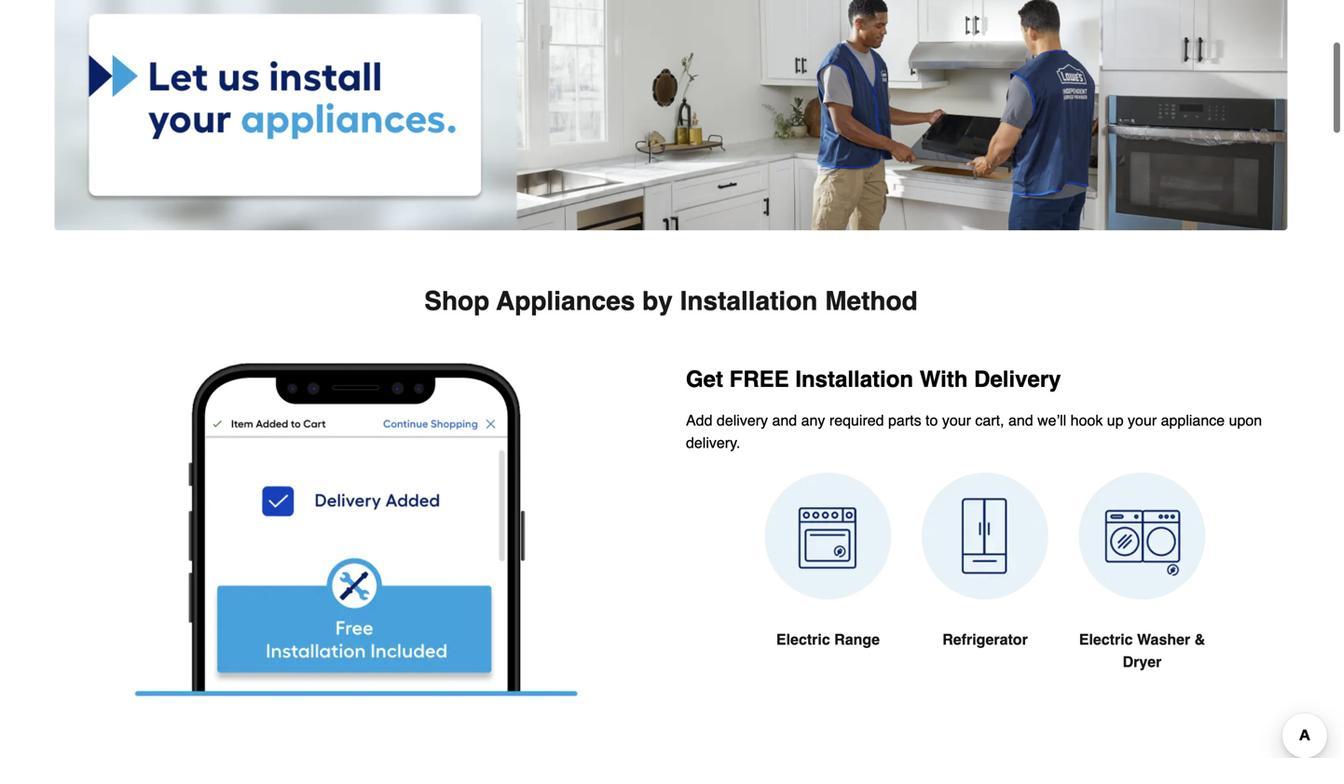 Task type: describe. For each thing, give the bounding box(es) containing it.
with
[[920, 366, 968, 392]]

free
[[730, 366, 790, 392]]

let us install your appliances. image
[[54, 0, 1289, 230]]

refrigerator
[[943, 631, 1028, 648]]

shop appliances by installation method
[[425, 286, 918, 316]]

get free installation with delivery
[[686, 366, 1062, 392]]

delivery
[[975, 366, 1062, 392]]

1 vertical spatial installation
[[796, 366, 914, 392]]

2 and from the left
[[1009, 411, 1034, 429]]

refrigerator link
[[922, 473, 1049, 695]]

hook
[[1071, 411, 1103, 429]]

we'll
[[1038, 411, 1067, 429]]

cart,
[[976, 411, 1005, 429]]

an icon of a washer and dryer. image
[[1079, 473, 1206, 600]]

appliance
[[1161, 411, 1225, 429]]

get
[[686, 366, 724, 392]]

a phone screen with delivery added and free installation included messages. image
[[58, 349, 656, 696]]

upon
[[1230, 411, 1263, 429]]

an icon of a refrigerator. image
[[922, 473, 1049, 600]]

add delivery and any required parts to your cart, and we'll hook up your appliance upon delivery.
[[686, 411, 1263, 451]]

to
[[926, 411, 938, 429]]

washer
[[1138, 631, 1191, 648]]

electric washer & dryer link
[[1079, 473, 1206, 718]]

dryer
[[1123, 653, 1162, 670]]

by
[[643, 286, 673, 316]]

1 your from the left
[[943, 411, 972, 429]]



Task type: vqa. For each thing, say whether or not it's contained in the screenshot.
the purchase in the how do i purchase an installation? button
no



Task type: locate. For each thing, give the bounding box(es) containing it.
electric range
[[777, 631, 880, 648]]

and left any
[[773, 411, 797, 429]]

installation
[[680, 286, 818, 316], [796, 366, 914, 392]]

electric inside electric washer & dryer
[[1080, 631, 1133, 648]]

and right cart,
[[1009, 411, 1034, 429]]

1 and from the left
[[773, 411, 797, 429]]

up
[[1108, 411, 1124, 429]]

2 your from the left
[[1128, 411, 1157, 429]]

delivery.
[[686, 434, 741, 451]]

electric
[[777, 631, 831, 648], [1080, 631, 1133, 648]]

electric up dryer
[[1080, 631, 1133, 648]]

0 horizontal spatial electric
[[777, 631, 831, 648]]

and
[[773, 411, 797, 429], [1009, 411, 1034, 429]]

electric left the range
[[777, 631, 831, 648]]

any
[[802, 411, 826, 429]]

parts
[[889, 411, 922, 429]]

shop
[[425, 286, 490, 316]]

0 vertical spatial installation
[[680, 286, 818, 316]]

electric for electric range
[[777, 631, 831, 648]]

appliances
[[497, 286, 635, 316]]

your
[[943, 411, 972, 429], [1128, 411, 1157, 429]]

range
[[835, 631, 880, 648]]

2 electric from the left
[[1080, 631, 1133, 648]]

&
[[1195, 631, 1206, 648]]

your right up
[[1128, 411, 1157, 429]]

an icon of a range. image
[[765, 473, 892, 600]]

your right to
[[943, 411, 972, 429]]

1 horizontal spatial your
[[1128, 411, 1157, 429]]

method
[[825, 286, 918, 316]]

delivery
[[717, 411, 768, 429]]

0 horizontal spatial and
[[773, 411, 797, 429]]

required
[[830, 411, 885, 429]]

electric range link
[[765, 473, 892, 695]]

installation up free
[[680, 286, 818, 316]]

0 horizontal spatial your
[[943, 411, 972, 429]]

add
[[686, 411, 713, 429]]

1 horizontal spatial and
[[1009, 411, 1034, 429]]

1 horizontal spatial electric
[[1080, 631, 1133, 648]]

installation up required
[[796, 366, 914, 392]]

electric washer & dryer
[[1080, 631, 1206, 670]]

electric for electric washer & dryer
[[1080, 631, 1133, 648]]

1 electric from the left
[[777, 631, 831, 648]]



